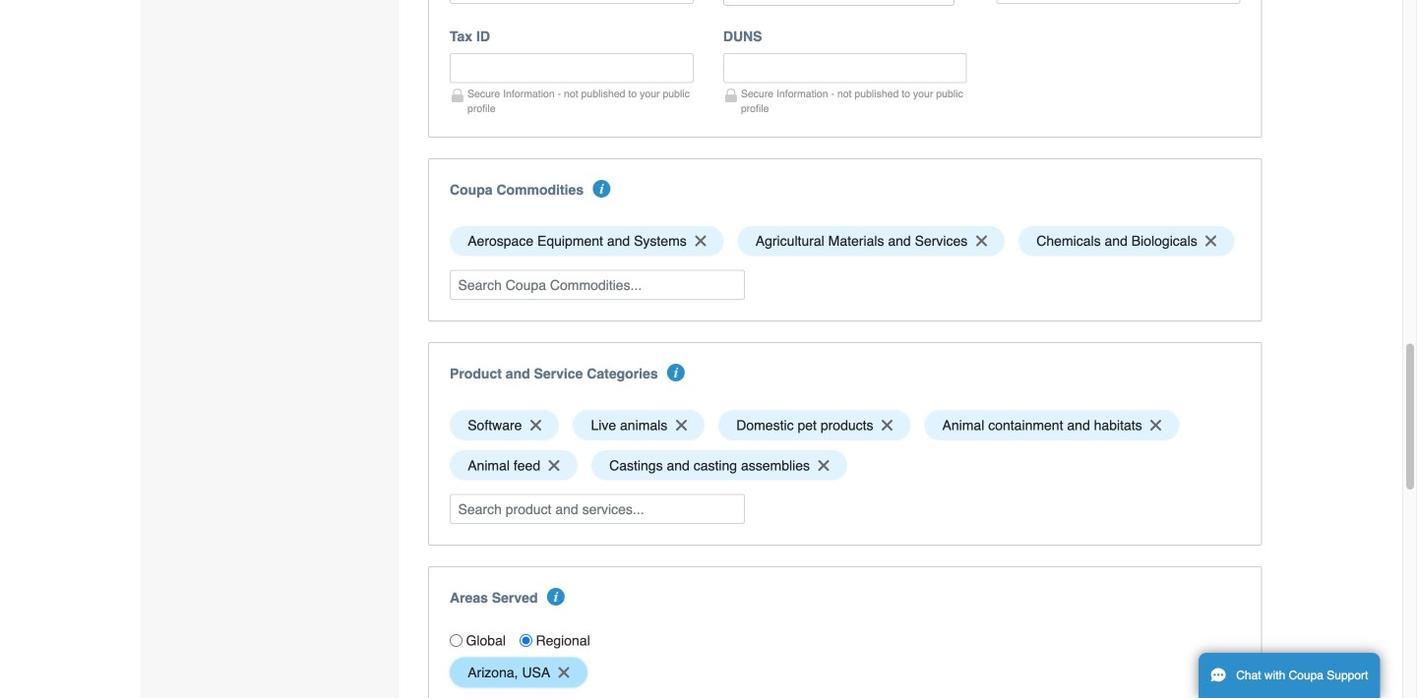 Task type: describe. For each thing, give the bounding box(es) containing it.
additional information image for first 'selected' list box from the top
[[593, 180, 611, 198]]

additional information image for second 'selected' list box from the top
[[667, 364, 685, 382]]

0 horizontal spatial additional information image
[[547, 589, 565, 606]]

option inside selected areas list box
[[450, 658, 588, 688]]



Task type: vqa. For each thing, say whether or not it's contained in the screenshot.
second Selected list box from the bottom of the page
yes



Task type: locate. For each thing, give the bounding box(es) containing it.
1 selected list box from the top
[[443, 221, 1247, 261]]

2 vertical spatial additional information image
[[547, 589, 565, 606]]

1 vertical spatial selected list box
[[443, 406, 1247, 486]]

None radio
[[450, 635, 463, 648]]

None text field
[[723, 53, 967, 83]]

selected list box
[[443, 221, 1247, 261], [443, 406, 1247, 486]]

option
[[450, 226, 724, 256], [738, 226, 1005, 256], [1019, 226, 1235, 256], [450, 410, 559, 441], [573, 410, 705, 441], [719, 410, 911, 441], [924, 410, 1180, 441], [450, 451, 578, 481], [591, 451, 847, 481], [450, 658, 588, 688]]

selected areas list box
[[443, 653, 1247, 693]]

0 vertical spatial selected list box
[[443, 221, 1247, 261]]

1 horizontal spatial additional information image
[[593, 180, 611, 198]]

additional information image
[[593, 180, 611, 198], [667, 364, 685, 382], [547, 589, 565, 606]]

None radio
[[520, 635, 532, 648]]

2 horizontal spatial additional information image
[[667, 364, 685, 382]]

0 vertical spatial additional information image
[[593, 180, 611, 198]]

1 vertical spatial additional information image
[[667, 364, 685, 382]]

None text field
[[997, 0, 1241, 4], [450, 53, 694, 83], [997, 0, 1241, 4], [450, 53, 694, 83]]

2 selected list box from the top
[[443, 406, 1247, 486]]



